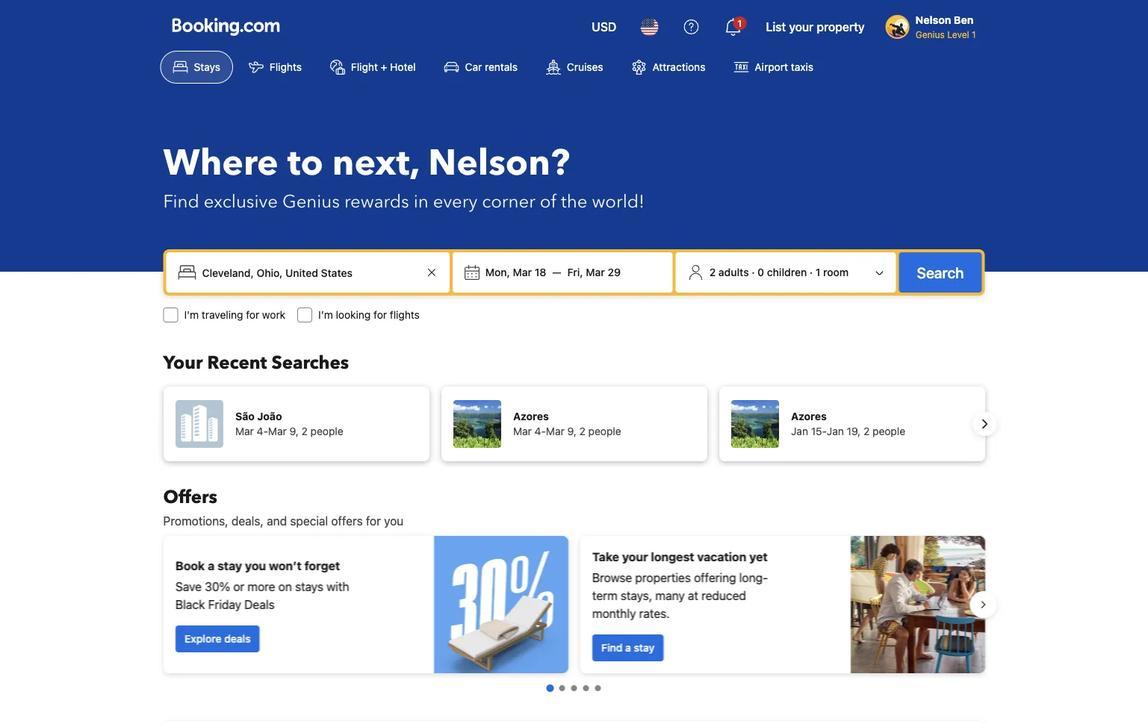 Task type: vqa. For each thing, say whether or not it's contained in the screenshot.
Atami link
no



Task type: describe. For each thing, give the bounding box(es) containing it.
black
[[175, 598, 205, 612]]

joão
[[257, 411, 282, 423]]

recent
[[207, 351, 267, 375]]

won't
[[269, 559, 301, 573]]

1 inside dropdown button
[[738, 18, 742, 28]]

car rentals link
[[431, 51, 530, 84]]

people for mar 4-mar 9, 2 people
[[588, 425, 621, 438]]

i'm traveling for work
[[184, 309, 285, 321]]

a for book
[[207, 559, 214, 573]]

1 button
[[715, 9, 751, 45]]

azores mar 4-mar 9, 2 people
[[513, 411, 621, 438]]

looking
[[336, 309, 371, 321]]

rates.
[[639, 607, 670, 621]]

18
[[535, 266, 546, 279]]

your for take
[[622, 550, 648, 564]]

rentals
[[485, 61, 518, 73]]

cruises
[[567, 61, 603, 73]]

usd button
[[583, 9, 626, 45]]

fri, mar 29 button
[[561, 259, 627, 286]]

properties
[[635, 571, 691, 585]]

search for black friday deals on stays image
[[434, 536, 568, 674]]

find inside where to next, nelson? find exclusive genius rewards in every corner of the world!
[[163, 189, 199, 214]]

your for list
[[789, 20, 814, 34]]

list your property
[[766, 20, 865, 34]]

i'm
[[184, 309, 199, 321]]

1 inside nelson ben genius level 1
[[972, 29, 976, 40]]

offers promotions, deals, and special offers for you
[[163, 485, 404, 529]]

30%
[[204, 580, 230, 594]]

nelson
[[916, 14, 951, 26]]

azores for jan
[[791, 411, 827, 423]]

deals,
[[231, 514, 264, 529]]

room
[[823, 266, 849, 279]]

9, inside the azores mar 4-mar 9, 2 people
[[567, 425, 576, 438]]

19,
[[847, 425, 860, 438]]

azores for mar
[[513, 411, 549, 423]]

save
[[175, 580, 201, 594]]

2 inside 2 adults · 0 children · 1 room "button"
[[709, 266, 716, 279]]

the
[[561, 189, 588, 214]]

stay for find
[[633, 642, 654, 654]]

2 jan from the left
[[827, 425, 844, 438]]

15-
[[811, 425, 827, 438]]

monthly
[[592, 607, 636, 621]]

your recent searches
[[163, 351, 349, 375]]

stays
[[194, 61, 220, 73]]

deals
[[224, 633, 250, 645]]

i'm looking for flights
[[318, 309, 420, 321]]

mon,
[[485, 266, 510, 279]]

take
[[592, 550, 619, 564]]

cruises link
[[533, 51, 616, 84]]

flight + hotel link
[[317, 51, 429, 84]]

your
[[163, 351, 203, 375]]

1 inside "button"
[[816, 266, 821, 279]]

region containing são joão
[[151, 381, 997, 468]]

offering
[[694, 571, 736, 585]]

ben
[[954, 14, 974, 26]]

+
[[381, 61, 387, 73]]

taxis
[[791, 61, 814, 73]]

list
[[766, 20, 786, 34]]

attractions
[[653, 61, 706, 73]]

or
[[233, 580, 244, 594]]

on
[[278, 580, 292, 594]]

4- inside são joão mar 4-mar 9, 2 people
[[256, 425, 268, 438]]

4- inside the azores mar 4-mar 9, 2 people
[[534, 425, 546, 438]]

fri,
[[567, 266, 583, 279]]

list your property link
[[757, 9, 874, 45]]

são joão mar 4-mar 9, 2 people
[[235, 411, 343, 438]]

hotel
[[390, 61, 416, 73]]

mon, mar 18 button
[[480, 259, 552, 286]]

find a stay link
[[592, 635, 663, 662]]

book a stay you won't forget save 30% or more on stays with black friday deals
[[175, 559, 349, 612]]

take your longest vacation yet image
[[851, 536, 985, 674]]

you inside "book a stay you won't forget save 30% or more on stays with black friday deals"
[[245, 559, 266, 573]]

usd
[[592, 20, 617, 34]]

2 adults · 0 children · 1 room
[[709, 266, 849, 279]]

car rentals
[[465, 61, 518, 73]]

attractions link
[[619, 51, 718, 84]]

where to next, nelson? find exclusive genius rewards in every corner of the world!
[[163, 139, 645, 214]]

nelson ben genius level 1
[[916, 14, 976, 40]]

genius inside nelson ben genius level 1
[[916, 29, 945, 40]]

term
[[592, 589, 617, 603]]

next,
[[332, 139, 419, 188]]

corner
[[482, 189, 535, 214]]

genius inside where to next, nelson? find exclusive genius rewards in every corner of the world!
[[282, 189, 340, 214]]

your account menu nelson ben genius level 1 element
[[886, 7, 982, 41]]

9, inside são joão mar 4-mar 9, 2 people
[[289, 425, 298, 438]]



Task type: locate. For each thing, give the bounding box(es) containing it.
1 vertical spatial region
[[151, 530, 997, 680]]

flights
[[270, 61, 302, 73]]

stay inside 'link'
[[633, 642, 654, 654]]

friday
[[208, 598, 241, 612]]

nelson?
[[428, 139, 570, 188]]

special
[[290, 514, 328, 529]]

1 horizontal spatial you
[[384, 514, 404, 529]]

stays link
[[160, 51, 233, 84]]

1 horizontal spatial 4-
[[534, 425, 546, 438]]

people
[[310, 425, 343, 438], [588, 425, 621, 438], [872, 425, 905, 438]]

stay inside "book a stay you won't forget save 30% or more on stays with black friday deals"
[[217, 559, 242, 573]]

1 horizontal spatial a
[[625, 642, 631, 654]]

2 people from the left
[[588, 425, 621, 438]]

4-
[[256, 425, 268, 438], [534, 425, 546, 438]]

2 inside são joão mar 4-mar 9, 2 people
[[301, 425, 307, 438]]

stays
[[295, 580, 323, 594]]

region
[[151, 381, 997, 468], [151, 530, 997, 680]]

a for find
[[625, 642, 631, 654]]

2 horizontal spatial people
[[872, 425, 905, 438]]

you inside offers promotions, deals, and special offers for you
[[384, 514, 404, 529]]

of
[[540, 189, 557, 214]]

offers main content
[[151, 485, 997, 725]]

you up more
[[245, 559, 266, 573]]

1 horizontal spatial azores
[[791, 411, 827, 423]]

you right "offers"
[[384, 514, 404, 529]]

searches
[[272, 351, 349, 375]]

search
[[917, 264, 964, 281]]

adults
[[719, 266, 749, 279]]

genius down to
[[282, 189, 340, 214]]

flight
[[351, 61, 378, 73]]

0 horizontal spatial 9,
[[289, 425, 298, 438]]

1 horizontal spatial find
[[601, 642, 622, 654]]

1 horizontal spatial genius
[[916, 29, 945, 40]]

1 left list
[[738, 18, 742, 28]]

for left flights
[[374, 309, 387, 321]]

stay
[[217, 559, 242, 573], [633, 642, 654, 654]]

1 horizontal spatial 1
[[816, 266, 821, 279]]

2 azores from the left
[[791, 411, 827, 423]]

2 vertical spatial 1
[[816, 266, 821, 279]]

reduced
[[701, 589, 746, 603]]

book
[[175, 559, 205, 573]]

stays,
[[620, 589, 652, 603]]

1 azores from the left
[[513, 411, 549, 423]]

a right the book
[[207, 559, 214, 573]]

airport taxis link
[[721, 51, 826, 84]]

people for jan 15-jan 19, 2 people
[[872, 425, 905, 438]]

offers
[[331, 514, 363, 529]]

vacation
[[697, 550, 746, 564]]

traveling
[[202, 309, 243, 321]]

0 horizontal spatial your
[[622, 550, 648, 564]]

0 vertical spatial a
[[207, 559, 214, 573]]

your inside take your longest vacation yet browse properties offering long- term stays, many at reduced monthly rates.
[[622, 550, 648, 564]]

stay for book
[[217, 559, 242, 573]]

0 vertical spatial region
[[151, 381, 997, 468]]

people inside the azores mar 4-mar 9, 2 people
[[588, 425, 621, 438]]

flights link
[[236, 51, 314, 84]]

2
[[709, 266, 716, 279], [301, 425, 307, 438], [579, 425, 585, 438], [863, 425, 869, 438]]

stay up or
[[217, 559, 242, 573]]

exclusive
[[204, 189, 278, 214]]

0 horizontal spatial 1
[[738, 18, 742, 28]]

you
[[384, 514, 404, 529], [245, 559, 266, 573]]

your
[[789, 20, 814, 34], [622, 550, 648, 564]]

0 vertical spatial your
[[789, 20, 814, 34]]

0 horizontal spatial 4-
[[256, 425, 268, 438]]

0 vertical spatial you
[[384, 514, 404, 529]]

at
[[688, 589, 698, 603]]

1 jan from the left
[[791, 425, 808, 438]]

progress bar
[[546, 685, 601, 693]]

jan left 15-
[[791, 425, 808, 438]]

to
[[287, 139, 323, 188]]

1 4- from the left
[[256, 425, 268, 438]]

genius down nelson
[[916, 29, 945, 40]]

explore deals
[[184, 633, 250, 645]]

3 people from the left
[[872, 425, 905, 438]]

0 horizontal spatial stay
[[217, 559, 242, 573]]

explore
[[184, 633, 221, 645]]

· right "children"
[[810, 266, 813, 279]]

for for traveling
[[246, 309, 259, 321]]

0 horizontal spatial jan
[[791, 425, 808, 438]]

1 region from the top
[[151, 381, 997, 468]]

1 vertical spatial you
[[245, 559, 266, 573]]

1 horizontal spatial stay
[[633, 642, 654, 654]]

Where are you going? field
[[196, 259, 423, 286]]

0 vertical spatial genius
[[916, 29, 945, 40]]

2 · from the left
[[810, 266, 813, 279]]

2 adults · 0 children · 1 room button
[[682, 258, 890, 287]]

1 · from the left
[[752, 266, 755, 279]]

people inside the "azores jan 15-jan 19, 2 people"
[[872, 425, 905, 438]]

with
[[326, 580, 349, 594]]

azores jan 15-jan 19, 2 people
[[791, 411, 905, 438]]

0 horizontal spatial find
[[163, 189, 199, 214]]

0 horizontal spatial a
[[207, 559, 214, 573]]

0 horizontal spatial ·
[[752, 266, 755, 279]]

1 vertical spatial find
[[601, 642, 622, 654]]

property
[[817, 20, 865, 34]]

for for looking
[[374, 309, 387, 321]]

many
[[655, 589, 684, 603]]

find down monthly
[[601, 642, 622, 654]]

0
[[758, 266, 764, 279]]

0 vertical spatial 1
[[738, 18, 742, 28]]

deals
[[244, 598, 274, 612]]

booking.com image
[[172, 18, 280, 36]]

for inside offers promotions, deals, and special offers for you
[[366, 514, 381, 529]]

flight + hotel
[[351, 61, 416, 73]]

0 horizontal spatial azores
[[513, 411, 549, 423]]

find
[[163, 189, 199, 214], [601, 642, 622, 654]]

1 horizontal spatial 9,
[[567, 425, 576, 438]]

1 left room
[[816, 266, 821, 279]]

yet
[[749, 550, 767, 564]]

car
[[465, 61, 482, 73]]

a inside "book a stay you won't forget save 30% or more on stays with black friday deals"
[[207, 559, 214, 573]]

0 vertical spatial find
[[163, 189, 199, 214]]

children
[[767, 266, 807, 279]]

find down where
[[163, 189, 199, 214]]

2 region from the top
[[151, 530, 997, 680]]

1 horizontal spatial jan
[[827, 425, 844, 438]]

forget
[[304, 559, 340, 573]]

find inside find a stay 'link'
[[601, 642, 622, 654]]

find a stay
[[601, 642, 654, 654]]

level
[[947, 29, 969, 40]]

· left 0 at right
[[752, 266, 755, 279]]

1 vertical spatial a
[[625, 642, 631, 654]]

your right "take"
[[622, 550, 648, 564]]

2 inside the azores mar 4-mar 9, 2 people
[[579, 425, 585, 438]]

for right "offers"
[[366, 514, 381, 529]]

0 horizontal spatial people
[[310, 425, 343, 438]]

a
[[207, 559, 214, 573], [625, 642, 631, 654]]

1 horizontal spatial ·
[[810, 266, 813, 279]]

long-
[[739, 571, 768, 585]]

your right list
[[789, 20, 814, 34]]

1 vertical spatial genius
[[282, 189, 340, 214]]

—
[[552, 266, 561, 279]]

1 vertical spatial your
[[622, 550, 648, 564]]

azores
[[513, 411, 549, 423], [791, 411, 827, 423]]

flights
[[390, 309, 420, 321]]

jan left 19,
[[827, 425, 844, 438]]

1 vertical spatial stay
[[633, 642, 654, 654]]

in
[[414, 189, 429, 214]]

every
[[433, 189, 478, 214]]

azores inside the azores mar 4-mar 9, 2 people
[[513, 411, 549, 423]]

more
[[247, 580, 275, 594]]

mar
[[513, 266, 532, 279], [586, 266, 605, 279], [235, 425, 254, 438], [268, 425, 286, 438], [513, 425, 531, 438], [546, 425, 564, 438]]

i'm
[[318, 309, 333, 321]]

2 4- from the left
[[534, 425, 546, 438]]

take your longest vacation yet browse properties offering long- term stays, many at reduced monthly rates.
[[592, 550, 768, 621]]

2 horizontal spatial 1
[[972, 29, 976, 40]]

search button
[[899, 253, 982, 293]]

1 9, from the left
[[289, 425, 298, 438]]

1 horizontal spatial your
[[789, 20, 814, 34]]

0 horizontal spatial you
[[245, 559, 266, 573]]

next image
[[976, 415, 994, 433]]

·
[[752, 266, 755, 279], [810, 266, 813, 279]]

2 inside the "azores jan 15-jan 19, 2 people"
[[863, 425, 869, 438]]

a inside 'link'
[[625, 642, 631, 654]]

explore deals link
[[175, 626, 259, 653]]

azores inside the "azores jan 15-jan 19, 2 people"
[[791, 411, 827, 423]]

0 horizontal spatial genius
[[282, 189, 340, 214]]

where
[[163, 139, 278, 188]]

region containing take your longest vacation yet
[[151, 530, 997, 680]]

2 9, from the left
[[567, 425, 576, 438]]

1 horizontal spatial people
[[588, 425, 621, 438]]

são
[[235, 411, 254, 423]]

1 people from the left
[[310, 425, 343, 438]]

airport
[[755, 61, 788, 73]]

a down monthly
[[625, 642, 631, 654]]

progress bar inside offers main content
[[546, 685, 601, 693]]

1 right level
[[972, 29, 976, 40]]

29
[[608, 266, 621, 279]]

people inside são joão mar 4-mar 9, 2 people
[[310, 425, 343, 438]]

stay down rates.
[[633, 642, 654, 654]]

0 vertical spatial stay
[[217, 559, 242, 573]]

offers
[[163, 485, 217, 510]]

rewards
[[344, 189, 409, 214]]

for left work
[[246, 309, 259, 321]]

1 vertical spatial 1
[[972, 29, 976, 40]]



